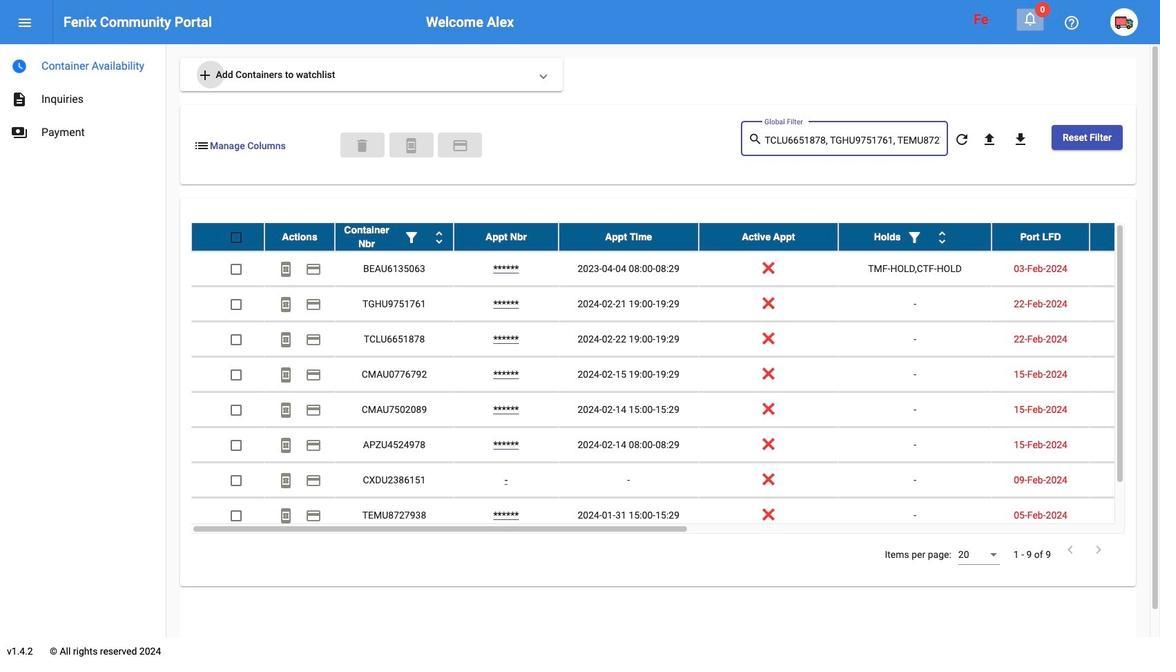 Task type: locate. For each thing, give the bounding box(es) containing it.
3 row from the top
[[191, 287, 1161, 322]]

7 row from the top
[[191, 428, 1161, 463]]

row
[[191, 223, 1161, 252], [191, 252, 1161, 287], [191, 287, 1161, 322], [191, 322, 1161, 357], [191, 357, 1161, 392], [191, 392, 1161, 428], [191, 428, 1161, 463], [191, 463, 1161, 498], [191, 498, 1161, 533]]

navigation
[[0, 44, 166, 149]]

5 column header from the left
[[699, 223, 839, 251]]

no color image inside column header
[[907, 230, 923, 246]]

4 column header from the left
[[559, 223, 699, 251]]

no color image
[[197, 67, 213, 84], [11, 124, 28, 141], [748, 131, 765, 147], [982, 131, 998, 148], [403, 137, 420, 154], [452, 137, 469, 154], [403, 230, 420, 246], [431, 230, 448, 246], [934, 230, 951, 246], [305, 297, 322, 313], [305, 332, 322, 348], [278, 367, 294, 384], [305, 367, 322, 384], [305, 508, 322, 525]]

3 column header from the left
[[454, 223, 559, 251]]

grid
[[191, 223, 1161, 534]]

8 cell from the top
[[1090, 498, 1161, 533]]

4 row from the top
[[191, 322, 1161, 357]]

5 cell from the top
[[1090, 392, 1161, 427]]

2 row from the top
[[191, 252, 1161, 287]]

column header
[[265, 223, 335, 251], [335, 223, 454, 251], [454, 223, 559, 251], [559, 223, 699, 251], [699, 223, 839, 251], [839, 223, 992, 251], [992, 223, 1090, 251], [1090, 223, 1161, 251]]

2 column header from the left
[[335, 223, 454, 251]]

1 column header from the left
[[265, 223, 335, 251]]

3 cell from the top
[[1090, 322, 1161, 357]]

5 row from the top
[[191, 357, 1161, 392]]

2 cell from the top
[[1090, 287, 1161, 321]]

cell
[[1090, 252, 1161, 286], [1090, 287, 1161, 321], [1090, 322, 1161, 357], [1090, 357, 1161, 392], [1090, 392, 1161, 427], [1090, 428, 1161, 462], [1090, 463, 1161, 497], [1090, 498, 1161, 533]]

8 column header from the left
[[1090, 223, 1161, 251]]

6 column header from the left
[[839, 223, 992, 251]]

8 row from the top
[[191, 463, 1161, 498]]

6 cell from the top
[[1090, 428, 1161, 462]]

delete image
[[354, 137, 371, 154]]

no color image
[[1022, 10, 1039, 27], [17, 15, 33, 31], [1064, 15, 1080, 31], [11, 58, 28, 75], [11, 91, 28, 108], [954, 131, 971, 148], [1013, 131, 1029, 148], [193, 137, 210, 154], [907, 230, 923, 246], [278, 261, 294, 278], [305, 261, 322, 278], [278, 297, 294, 313], [278, 332, 294, 348], [278, 402, 294, 419], [305, 402, 322, 419], [278, 438, 294, 454], [305, 438, 322, 454], [278, 473, 294, 489], [305, 473, 322, 489], [278, 508, 294, 525], [1063, 542, 1079, 558], [1091, 542, 1107, 558]]

1 cell from the top
[[1090, 252, 1161, 286]]



Task type: vqa. For each thing, say whether or not it's contained in the screenshot.
2nd Cell
yes



Task type: describe. For each thing, give the bounding box(es) containing it.
9 row from the top
[[191, 498, 1161, 533]]

4 cell from the top
[[1090, 357, 1161, 392]]

6 row from the top
[[191, 392, 1161, 428]]

7 column header from the left
[[992, 223, 1090, 251]]

1 row from the top
[[191, 223, 1161, 252]]

Global Watchlist Filter field
[[765, 135, 941, 146]]

7 cell from the top
[[1090, 463, 1161, 497]]



